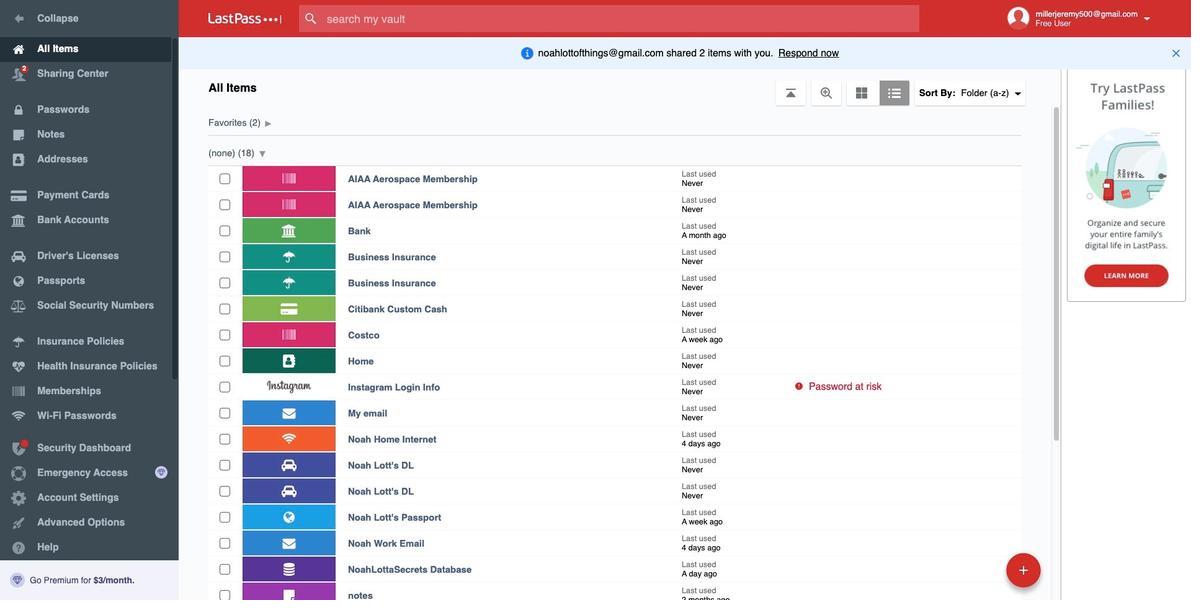Task type: describe. For each thing, give the bounding box(es) containing it.
main navigation navigation
[[0, 0, 179, 601]]

search my vault text field
[[299, 5, 944, 32]]

lastpass image
[[209, 13, 282, 24]]

vault options navigation
[[179, 68, 1061, 106]]



Task type: vqa. For each thing, say whether or not it's contained in the screenshot.
text box
no



Task type: locate. For each thing, give the bounding box(es) containing it.
new item image
[[1020, 566, 1029, 575]]

new item navigation
[[1002, 550, 1049, 601]]

Search search field
[[299, 5, 944, 32]]

main content main content
[[179, 106, 1052, 601]]



